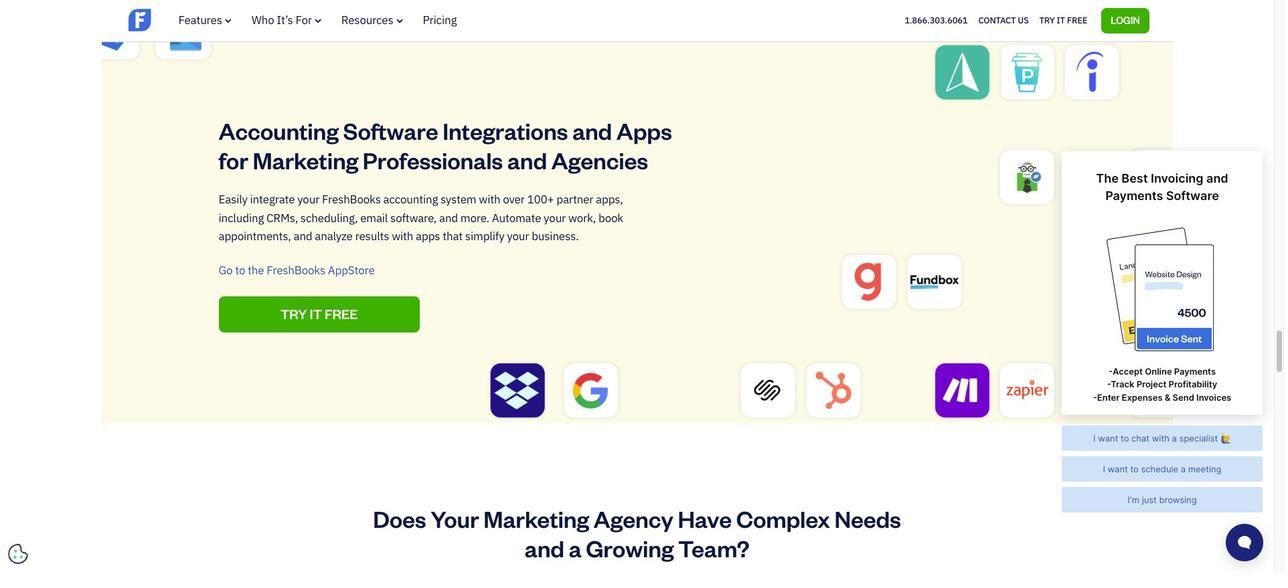 Task type: locate. For each thing, give the bounding box(es) containing it.
pricing link
[[423, 13, 457, 27]]

marketing
[[253, 146, 358, 175], [484, 504, 589, 533]]

apps
[[616, 116, 672, 146]]

your up the scheduling,
[[297, 192, 319, 207]]

features
[[178, 13, 222, 27]]

agencies
[[551, 146, 648, 175]]

easily integrate your freshbooks accounting system with over 100+ partner apps, including crms, scheduling, email software, and more. automate your work, book appointments, and analyze results with apps that simplify your business.
[[219, 192, 623, 244]]

apps
[[416, 229, 440, 244]]

contact
[[978, 15, 1016, 26]]

freshbooks logo image
[[128, 7, 232, 33]]

freshbooks up the scheduling,
[[322, 192, 381, 207]]

marketing inside 'accounting software integrations and apps for marketing professionals and agencies'
[[253, 146, 358, 175]]

1.866.303.6061
[[905, 15, 968, 26]]

with up more.
[[479, 192, 500, 207]]

including
[[219, 211, 264, 225]]

1 horizontal spatial your
[[507, 229, 529, 244]]

try
[[1039, 15, 1055, 26]]

go to the freshbooks appstore
[[219, 263, 375, 278]]

2 vertical spatial your
[[507, 229, 529, 244]]

freshbooks
[[322, 192, 381, 207], [267, 263, 325, 278]]

go
[[219, 263, 233, 278]]

the
[[248, 263, 264, 278]]

to
[[235, 263, 245, 278]]

1 horizontal spatial with
[[479, 192, 500, 207]]

a
[[569, 533, 581, 563]]

1 vertical spatial your
[[544, 211, 566, 225]]

and up that
[[439, 211, 458, 225]]

accounting software integrations and apps for marketing professionals and agencies
[[219, 116, 672, 175]]

1 horizontal spatial marketing
[[484, 504, 589, 533]]

your up business.
[[544, 211, 566, 225]]

accounting
[[219, 116, 339, 146]]

for
[[296, 13, 312, 27]]

have
[[678, 504, 732, 533]]

appstore
[[328, 263, 375, 278]]

contact us link
[[978, 12, 1029, 29]]

integrations
[[443, 116, 568, 146]]

freshbooks for accounting
[[322, 192, 381, 207]]

with
[[479, 192, 500, 207], [392, 229, 413, 244]]

and up over
[[507, 146, 547, 175]]

easily
[[219, 192, 248, 207]]

0 horizontal spatial marketing
[[253, 146, 358, 175]]

0 vertical spatial marketing
[[253, 146, 358, 175]]

freshbooks inside easily integrate your freshbooks accounting system with over 100+ partner apps, including crms, scheduling, email software, and more. automate your work, book appointments, and analyze results with apps that simplify your business.
[[322, 192, 381, 207]]

0 vertical spatial your
[[297, 192, 319, 207]]

does your marketing agency have complex needs and a growing team?
[[373, 504, 901, 563]]

0 horizontal spatial your
[[297, 192, 319, 207]]

cookie preferences image
[[8, 544, 28, 564]]

and left apps
[[572, 116, 612, 146]]

email
[[360, 211, 388, 225]]

that
[[443, 229, 463, 244]]

and inside does your marketing agency have complex needs and a growing team?
[[525, 533, 564, 563]]

and left 'a'
[[525, 533, 564, 563]]

crms,
[[266, 211, 298, 225]]

cookie consent banner dialog
[[10, 408, 211, 562]]

1 vertical spatial marketing
[[484, 504, 589, 533]]

your down automate
[[507, 229, 529, 244]]

with down software,
[[392, 229, 413, 244]]

professionals
[[363, 146, 503, 175]]

does
[[373, 504, 426, 533]]

contact us
[[978, 15, 1029, 26]]

us
[[1018, 15, 1029, 26]]

0 horizontal spatial with
[[392, 229, 413, 244]]

and
[[572, 116, 612, 146], [507, 146, 547, 175], [439, 211, 458, 225], [294, 229, 312, 244], [525, 533, 564, 563]]

software
[[343, 116, 438, 146]]

go to the freshbooks appstore link
[[219, 263, 375, 278]]

features link
[[178, 13, 232, 27]]

and down crms,
[[294, 229, 312, 244]]

1 vertical spatial freshbooks
[[267, 263, 325, 278]]

try
[[280, 305, 307, 323]]

agency
[[594, 504, 673, 533]]

freshbooks right the
[[267, 263, 325, 278]]

0 vertical spatial freshbooks
[[322, 192, 381, 207]]

your
[[297, 192, 319, 207], [544, 211, 566, 225], [507, 229, 529, 244]]

try it free link
[[1039, 12, 1087, 29]]

marketing inside does your marketing agency have complex needs and a growing team?
[[484, 504, 589, 533]]

appointments,
[[219, 229, 291, 244]]



Task type: describe. For each thing, give the bounding box(es) containing it.
free
[[325, 305, 358, 323]]

100+
[[527, 192, 554, 207]]

1 vertical spatial with
[[392, 229, 413, 244]]

software,
[[390, 211, 437, 225]]

resources
[[341, 13, 393, 27]]

resources link
[[341, 13, 403, 27]]

complex
[[736, 504, 830, 533]]

growing
[[586, 533, 674, 563]]

more.
[[461, 211, 489, 225]]

free
[[1067, 15, 1087, 26]]

accounting
[[383, 192, 438, 207]]

login
[[1111, 14, 1140, 26]]

needs
[[835, 504, 901, 533]]

for
[[219, 146, 248, 175]]

results
[[355, 229, 389, 244]]

scheduling,
[[301, 211, 358, 225]]

business.
[[532, 229, 579, 244]]

try it free
[[280, 305, 358, 323]]

over
[[503, 192, 525, 207]]

freshbooks for appstore
[[267, 263, 325, 278]]

your
[[431, 504, 479, 533]]

2 horizontal spatial your
[[544, 211, 566, 225]]

integrate
[[250, 192, 295, 207]]

try it free link
[[219, 296, 419, 333]]

0 vertical spatial with
[[479, 192, 500, 207]]

1.866.303.6061 link
[[905, 15, 968, 26]]

team?
[[678, 533, 749, 563]]

simplify
[[465, 229, 505, 244]]

automate
[[492, 211, 541, 225]]

try it free
[[1039, 15, 1087, 26]]

pricing
[[423, 13, 457, 27]]

work,
[[568, 211, 596, 225]]

it's
[[277, 13, 293, 27]]

who
[[252, 13, 274, 27]]

it
[[1057, 15, 1065, 26]]

analyze
[[315, 229, 353, 244]]

who it's for link
[[252, 13, 321, 27]]

login link
[[1102, 8, 1149, 33]]

system
[[441, 192, 476, 207]]

partner
[[557, 192, 593, 207]]

book
[[599, 211, 623, 225]]

who it's for
[[252, 13, 312, 27]]

it
[[310, 305, 322, 323]]

apps,
[[596, 192, 623, 207]]



Task type: vqa. For each thing, say whether or not it's contained in the screenshot.
and
yes



